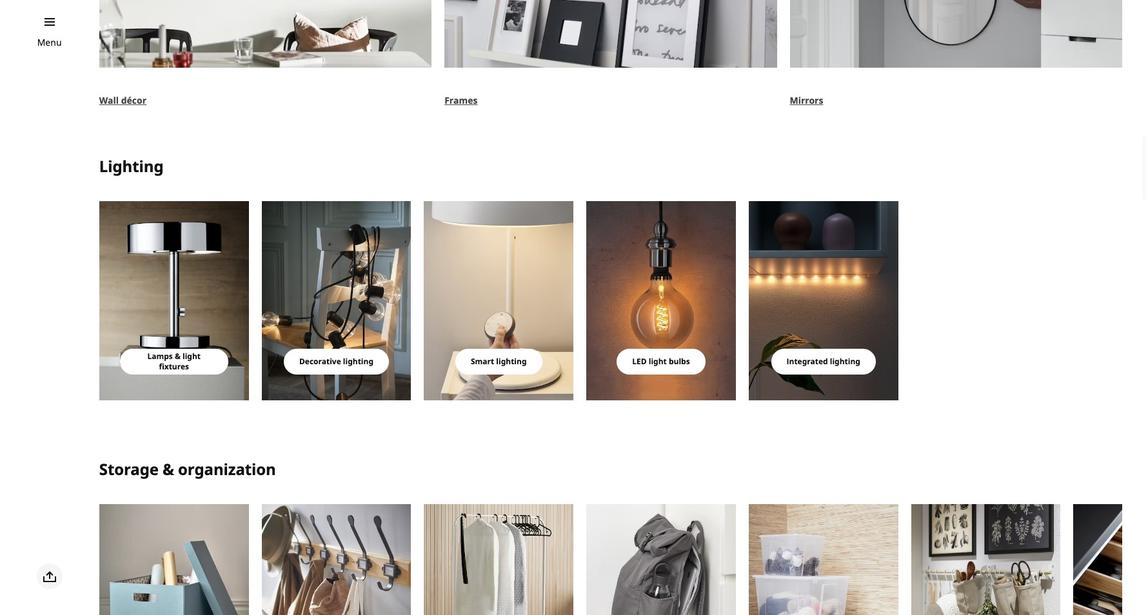 Task type: describe. For each thing, give the bounding box(es) containing it.
& for storage
[[163, 459, 174, 480]]

storage
[[99, 459, 159, 480]]

decorative lighting button
[[284, 349, 389, 375]]

person adjusting smart lighting with wireless remote for table lamp. image
[[424, 201, 574, 401]]

storage & organization
[[99, 459, 276, 480]]

bulbs
[[669, 356, 690, 367]]

lamps & light fixtures button
[[120, 349, 228, 375]]

frames link
[[445, 95, 478, 107]]

frames
[[445, 95, 478, 107]]

kitchen utensils hanging from kitchen rack below modern decor style wall art featuring plant illustrations. image
[[912, 505, 1061, 616]]

mirrors link
[[790, 95, 824, 107]]

wooden utensil drawer organizer with utensils. image
[[1074, 505, 1149, 616]]

led
[[633, 356, 647, 367]]

decorative lighting
[[299, 356, 374, 367]]

clear plastic storage containers holding garments and fabric. image
[[749, 505, 899, 616]]

& for lamps
[[175, 351, 181, 362]]

décor
[[121, 95, 147, 107]]

smart lighting list item
[[424, 201, 574, 401]]

decorative lighting list item
[[262, 201, 411, 401]]

light inside lamps & light fixtures
[[183, 351, 201, 362]]

menu
[[37, 36, 62, 48]]

coat rack with wrought metal and treated wood holding garments in scandi modern style home. image
[[262, 505, 411, 616]]

lamps & light fixtures list item
[[99, 201, 249, 401]]

integrated lighting list item
[[749, 201, 899, 401]]

gray backpack with water bottle on floor next to set of drawers. image
[[587, 505, 736, 616]]

modern wall art featuring a pink bike in trim metal frame before a minimalist table setting. image
[[99, 0, 432, 68]]

menu button
[[37, 35, 62, 50]]



Task type: locate. For each thing, give the bounding box(es) containing it.
0 vertical spatial &
[[175, 351, 181, 362]]

wall décor
[[99, 95, 147, 107]]

3 lighting from the left
[[830, 356, 861, 367]]

contemporary decor style table lamp with sleek metal on stone base atop table. image
[[99, 201, 249, 401]]

smart lighting
[[471, 356, 527, 367]]

mirrors
[[790, 95, 824, 107]]

0 horizontal spatial &
[[163, 459, 174, 480]]

1 vertical spatial &
[[163, 459, 174, 480]]

led light bulbs
[[633, 356, 690, 367]]

light right led
[[649, 356, 667, 367]]

wall
[[99, 95, 119, 107]]

&
[[175, 351, 181, 362], [163, 459, 174, 480]]

lighting for decorative lighting
[[343, 356, 374, 367]]

1 horizontal spatial &
[[175, 351, 181, 362]]

light right "lamps"
[[183, 351, 201, 362]]

framed wall art & wall decor on picture ledges or hanging from the wall. image
[[445, 0, 777, 68]]

wall décor link
[[99, 95, 147, 107]]

lamps
[[147, 351, 173, 362]]

integrated lighting
[[787, 356, 861, 367]]

lighting
[[343, 356, 374, 367], [496, 356, 527, 367], [830, 356, 861, 367]]

led light bulbs list item
[[587, 201, 736, 401]]

lighting
[[99, 156, 164, 177]]

smart lighting button
[[456, 349, 542, 375]]

fixtures
[[159, 362, 189, 372]]

smart
[[471, 356, 494, 367]]

elliptical vertical wall next to keys & purse on hooks & a set of drawers in modern style bedroom. image
[[790, 0, 1123, 68]]

decorative
[[299, 356, 341, 367]]

integrated lighting button
[[772, 349, 876, 375]]

lighting for smart lighting
[[496, 356, 527, 367]]

& inside lamps & light fixtures
[[175, 351, 181, 362]]

& right storage
[[163, 459, 174, 480]]

1 lighting from the left
[[343, 356, 374, 367]]

2 lighting from the left
[[496, 356, 527, 367]]

0 horizontal spatial lighting
[[343, 356, 374, 367]]

& right "lamps"
[[175, 351, 181, 362]]

2 horizontal spatial lighting
[[830, 356, 861, 367]]

0 horizontal spatial light
[[183, 351, 201, 362]]

1 horizontal spatial lighting
[[496, 356, 527, 367]]

lighting right integrated
[[830, 356, 861, 367]]

soft amber glow of led strip lighting underneath shelving. image
[[749, 201, 899, 401]]

lighting right decorative
[[343, 356, 374, 367]]

lighting right smart at the bottom of page
[[496, 356, 527, 367]]

lamps & light fixtures
[[147, 351, 201, 372]]

integrated
[[787, 356, 828, 367]]

light blue storage box with rolled up papers & protractors on the floor. image
[[99, 505, 249, 616]]

organization
[[178, 459, 276, 480]]

led light bulbs button
[[617, 349, 706, 375]]

light
[[183, 351, 201, 362], [649, 356, 667, 367]]

sleek metal & glass string lights tangled on white & beige farmhouse style kitchen chair. image
[[262, 201, 411, 401]]

portable clothes rack with clothes in bags. image
[[424, 505, 574, 616]]

decorative led light bulb with treated glass & black metal casing giving off amber glow. image
[[587, 201, 736, 401]]

lighting for integrated lighting
[[830, 356, 861, 367]]

1 horizontal spatial light
[[649, 356, 667, 367]]



Task type: vqa. For each thing, say whether or not it's contained in the screenshot.
a ceiling lamp without the shade, exposing the three electrical bulb sockets. image
no



